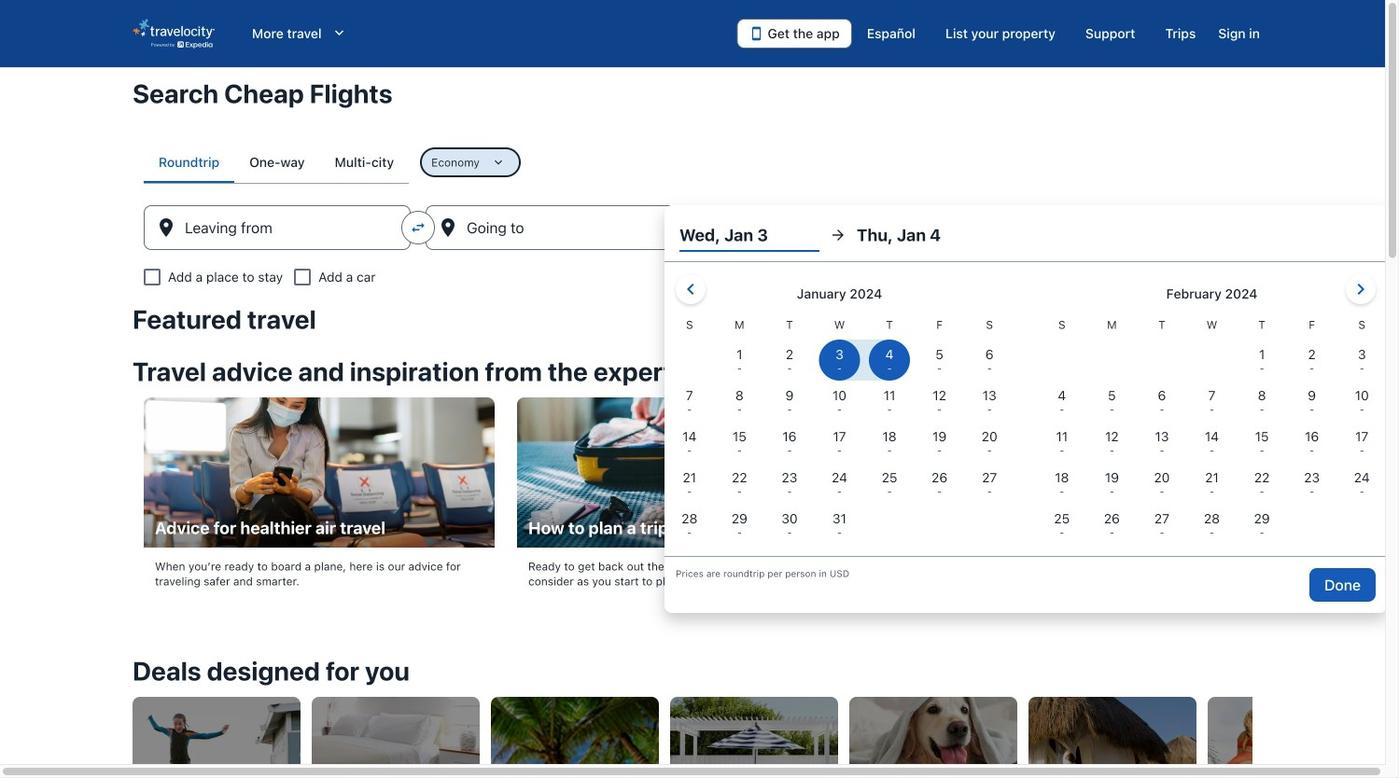 Task type: locate. For each thing, give the bounding box(es) containing it.
tab list
[[144, 142, 409, 183]]

main content
[[0, 67, 1387, 779]]

previous image
[[121, 765, 144, 779]]

next month image
[[1350, 278, 1372, 301]]

previous month image
[[680, 278, 702, 301]]



Task type: describe. For each thing, give the bounding box(es) containing it.
next image
[[1242, 765, 1264, 779]]

swap origin and destination values image
[[410, 219, 427, 236]]

travel advice and inspiration from the experts region
[[121, 345, 1264, 623]]

download the app button image
[[749, 26, 764, 41]]

travelocity logo image
[[133, 19, 215, 49]]



Task type: vqa. For each thing, say whether or not it's contained in the screenshot.
Next icon
yes



